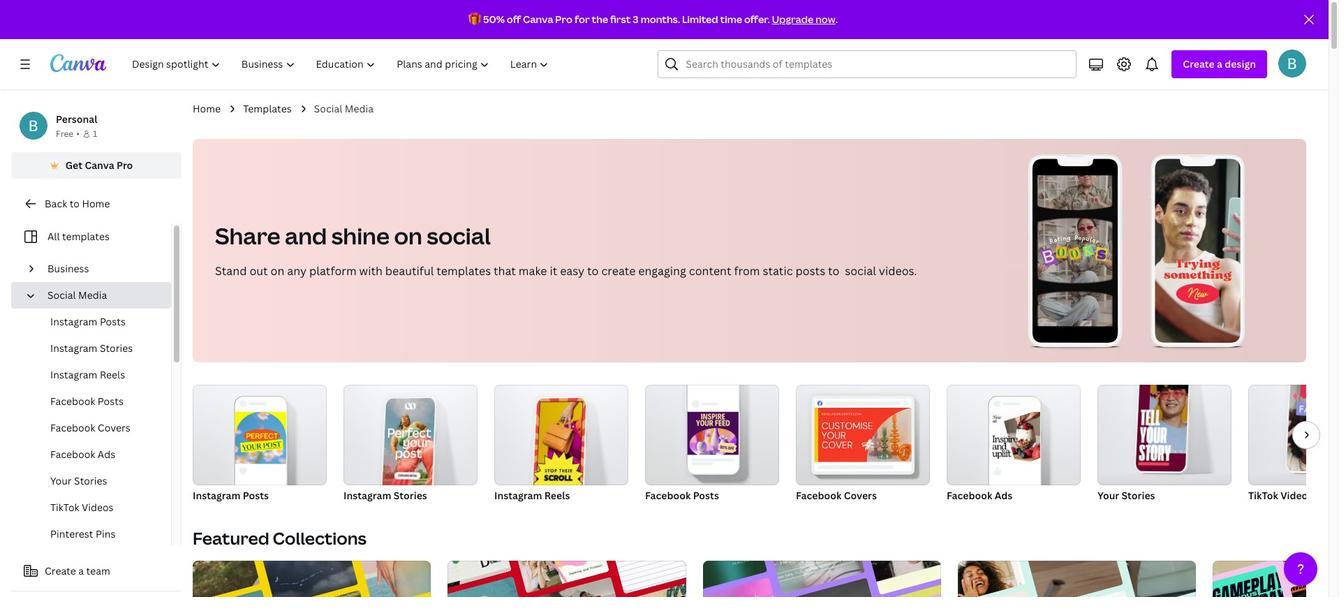 Task type: locate. For each thing, give the bounding box(es) containing it.
templates left that at left
[[437, 263, 491, 279]]

brad klo image
[[1279, 50, 1307, 78]]

a inside create a team button
[[78, 564, 84, 578]]

media
[[345, 102, 374, 115], [78, 288, 107, 302]]

1 vertical spatial instagram stories link
[[344, 385, 478, 505]]

create inside button
[[45, 564, 76, 578]]

time
[[721, 13, 743, 26]]

media down business link
[[78, 288, 107, 302]]

1 horizontal spatial instagram reels
[[495, 489, 570, 502]]

pro left for
[[556, 13, 573, 26]]

0 horizontal spatial covers
[[98, 421, 130, 434]]

1 horizontal spatial home
[[193, 102, 221, 115]]

off
[[507, 13, 521, 26]]

home up all templates link
[[82, 197, 110, 210]]

static
[[763, 263, 793, 279]]

0 horizontal spatial facebook covers
[[50, 421, 130, 434]]

1 vertical spatial on
[[271, 263, 285, 279]]

0 vertical spatial facebook ads
[[50, 448, 115, 461]]

a left team
[[78, 564, 84, 578]]

it
[[550, 263, 558, 279]]

0 horizontal spatial canva
[[85, 159, 114, 172]]

canva right the get
[[85, 159, 114, 172]]

your stories link
[[1098, 377, 1232, 505], [22, 468, 171, 495]]

facebook ad image
[[947, 385, 1081, 485], [990, 412, 1041, 464]]

shine
[[332, 221, 390, 251]]

back
[[45, 197, 67, 210]]

1 horizontal spatial your stories
[[1098, 489, 1156, 502]]

instagram reel image inside instagram reels link
[[533, 398, 587, 494]]

0 vertical spatial templates
[[62, 230, 110, 243]]

1 vertical spatial your stories
[[1098, 489, 1156, 502]]

to right easy
[[587, 263, 599, 279]]

facebook posts
[[50, 395, 124, 408], [645, 489, 719, 502]]

a for design
[[1217, 57, 1223, 71]]

None search field
[[658, 50, 1077, 78]]

1 horizontal spatial social
[[845, 263, 877, 279]]

canva inside button
[[85, 159, 114, 172]]

0 horizontal spatial facebook ads link
[[22, 441, 171, 468]]

0 horizontal spatial facebook ads
[[50, 448, 115, 461]]

1 vertical spatial pro
[[117, 159, 133, 172]]

limited
[[682, 13, 719, 26]]

social
[[427, 221, 491, 251], [845, 263, 877, 279]]

with
[[359, 263, 383, 279]]

1 horizontal spatial covers
[[844, 489, 877, 502]]

home left templates
[[193, 102, 221, 115]]

facebook covers
[[50, 421, 130, 434], [796, 489, 877, 502]]

create a design
[[1183, 57, 1257, 71]]

0 horizontal spatial tiktok
[[50, 501, 79, 514]]

1 horizontal spatial facebook ads
[[947, 489, 1013, 502]]

facebook cover image
[[796, 385, 930, 485], [815, 408, 912, 462]]

0 horizontal spatial on
[[271, 263, 285, 279]]

0 vertical spatial pro
[[556, 13, 573, 26]]

create left team
[[45, 564, 76, 578]]

1 horizontal spatial canva
[[523, 13, 554, 26]]

0 vertical spatial covers
[[98, 421, 130, 434]]

instagram reels link
[[22, 362, 171, 388], [495, 385, 629, 505]]

that
[[494, 263, 516, 279]]

1 vertical spatial instagram reels
[[495, 489, 570, 502]]

instagram posts up featured
[[193, 489, 269, 502]]

0 horizontal spatial tiktok videos link
[[22, 495, 171, 521]]

facebook ads
[[50, 448, 115, 461], [947, 489, 1013, 502]]

on up beautiful
[[394, 221, 422, 251]]

1 horizontal spatial create
[[1183, 57, 1215, 71]]

from
[[734, 263, 760, 279]]

tiktok videos link for your stories link for left facebook covers link
[[22, 495, 171, 521]]

0 horizontal spatial tiktok videos
[[50, 501, 114, 514]]

social down top level navigation element
[[314, 102, 342, 115]]

templates right all
[[62, 230, 110, 243]]

posts
[[100, 315, 126, 328], [98, 395, 124, 408], [243, 489, 269, 502], [693, 489, 719, 502]]

0 horizontal spatial templates
[[62, 230, 110, 243]]

videos up the "pinterest pins" link
[[82, 501, 114, 514]]

0 horizontal spatial pro
[[117, 159, 133, 172]]

1 horizontal spatial videos
[[1281, 489, 1313, 502]]

instagram posts link
[[22, 309, 171, 335], [193, 385, 327, 505]]

0 vertical spatial create
[[1183, 57, 1215, 71]]

videos down 'tiktok video' image
[[1281, 489, 1313, 502]]

videos
[[1281, 489, 1313, 502], [82, 501, 114, 514]]

0 horizontal spatial instagram posts link
[[22, 309, 171, 335]]

your stories link for left facebook covers link
[[22, 468, 171, 495]]

create a design button
[[1172, 50, 1268, 78]]

create left design
[[1183, 57, 1215, 71]]

pro up back to home link
[[117, 159, 133, 172]]

1 horizontal spatial instagram posts
[[193, 489, 269, 502]]

a inside create a design dropdown button
[[1217, 57, 1223, 71]]

instagram story image
[[344, 385, 478, 485], [382, 398, 436, 494]]

videos.
[[879, 263, 917, 279]]

0 horizontal spatial reels
[[100, 368, 125, 381]]

tiktok down 'tiktok video' image
[[1249, 489, 1279, 502]]

1 horizontal spatial ads
[[995, 489, 1013, 502]]

1 vertical spatial instagram posts
[[193, 489, 269, 502]]

home link
[[193, 101, 221, 117]]

create for create a team
[[45, 564, 76, 578]]

instagram reel image
[[495, 385, 629, 485], [533, 398, 587, 494]]

to
[[70, 197, 80, 210], [587, 263, 599, 279]]

1 horizontal spatial your stories link
[[1098, 377, 1232, 505]]

1 vertical spatial ads
[[995, 489, 1013, 502]]

create
[[1183, 57, 1215, 71], [45, 564, 76, 578]]

get
[[65, 159, 82, 172]]

social
[[314, 102, 342, 115], [47, 288, 76, 302]]

offer.
[[745, 13, 770, 26]]

facebook posts link for left facebook covers link
[[22, 388, 171, 415]]

0 horizontal spatial facebook posts link
[[22, 388, 171, 415]]

your
[[50, 474, 72, 488], [1098, 489, 1120, 502]]

0 horizontal spatial social
[[427, 221, 491, 251]]

1 horizontal spatial facebook covers link
[[796, 385, 930, 505]]

0 vertical spatial a
[[1217, 57, 1223, 71]]

1 vertical spatial social
[[47, 288, 76, 302]]

pro inside button
[[117, 159, 133, 172]]

ads
[[98, 448, 115, 461], [995, 489, 1013, 502]]

social up beautiful
[[427, 221, 491, 251]]

any
[[287, 263, 307, 279]]

tiktok videos up pinterest pins
[[50, 501, 114, 514]]

featured collections
[[193, 527, 367, 550]]

social media down 'business'
[[47, 288, 107, 302]]

templates
[[62, 230, 110, 243], [437, 263, 491, 279]]

instagram stories
[[50, 342, 133, 355], [344, 489, 427, 502]]

0 vertical spatial your stories
[[50, 474, 107, 488]]

1 horizontal spatial facebook posts link
[[645, 385, 780, 505]]

1 horizontal spatial instagram stories link
[[344, 385, 478, 505]]

stories
[[100, 342, 133, 355], [74, 474, 107, 488], [394, 489, 427, 502], [1122, 489, 1156, 502]]

social media down top level navigation element
[[314, 102, 374, 115]]

upgrade now button
[[772, 13, 836, 26]]

a
[[1217, 57, 1223, 71], [78, 564, 84, 578]]

to right back
[[70, 197, 80, 210]]

0 horizontal spatial instagram stories link
[[22, 335, 171, 362]]

1 horizontal spatial a
[[1217, 57, 1223, 71]]

your stories
[[50, 474, 107, 488], [1098, 489, 1156, 502]]

1 horizontal spatial social media
[[314, 102, 374, 115]]

social left videos.
[[845, 263, 877, 279]]

business link
[[42, 256, 163, 282]]

0 horizontal spatial media
[[78, 288, 107, 302]]

1 horizontal spatial to
[[587, 263, 599, 279]]

social down 'business'
[[47, 288, 76, 302]]

featured
[[193, 527, 269, 550]]

0 vertical spatial reels
[[100, 368, 125, 381]]

instagram posts down business link
[[50, 315, 126, 328]]

design
[[1225, 57, 1257, 71]]

0 vertical spatial facebook posts
[[50, 395, 124, 408]]

on
[[394, 221, 422, 251], [271, 263, 285, 279]]

reels
[[100, 368, 125, 381], [545, 489, 570, 502]]

0 vertical spatial ads
[[98, 448, 115, 461]]

1 horizontal spatial instagram reels link
[[495, 385, 629, 505]]

tiktok up pinterest
[[50, 501, 79, 514]]

1
[[93, 128, 97, 140]]

0 horizontal spatial create
[[45, 564, 76, 578]]

on right out
[[271, 263, 285, 279]]

collections
[[273, 527, 367, 550]]

covers
[[98, 421, 130, 434], [844, 489, 877, 502]]

1 vertical spatial social media
[[47, 288, 107, 302]]

1 vertical spatial covers
[[844, 489, 877, 502]]

0 horizontal spatial to
[[70, 197, 80, 210]]

0 vertical spatial facebook covers
[[50, 421, 130, 434]]

canva right off
[[523, 13, 554, 26]]

free
[[56, 128, 74, 140]]

0 vertical spatial instagram posts
[[50, 315, 126, 328]]

1 horizontal spatial social
[[314, 102, 342, 115]]

facebook posts link
[[645, 385, 780, 505], [22, 388, 171, 415]]

0 vertical spatial on
[[394, 221, 422, 251]]

facebook
[[50, 395, 95, 408], [50, 421, 95, 434], [50, 448, 95, 461], [645, 489, 691, 502], [796, 489, 842, 502], [947, 489, 993, 502]]

engaging
[[639, 263, 687, 279]]

instagram posts
[[50, 315, 126, 328], [193, 489, 269, 502]]

0 vertical spatial instagram posts link
[[22, 309, 171, 335]]

🎁 50% off canva pro for the first 3 months. limited time offer. upgrade now .
[[469, 13, 838, 26]]

get canva pro
[[65, 159, 133, 172]]

tiktok
[[1249, 489, 1279, 502], [50, 501, 79, 514]]

0 vertical spatial instagram reels
[[50, 368, 125, 381]]

1 horizontal spatial facebook ads link
[[947, 385, 1081, 505]]

templates
[[243, 102, 292, 115]]

pro
[[556, 13, 573, 26], [117, 159, 133, 172]]

tiktok video image
[[1249, 385, 1340, 485]]

your story image
[[1136, 377, 1190, 472], [1098, 385, 1232, 485]]

media down top level navigation element
[[345, 102, 374, 115]]

instagram story image inside instagram stories 'link'
[[382, 398, 436, 494]]

1 horizontal spatial facebook posts
[[645, 489, 719, 502]]

1 vertical spatial media
[[78, 288, 107, 302]]

canva
[[523, 13, 554, 26], [85, 159, 114, 172]]

instagram reels
[[50, 368, 125, 381], [495, 489, 570, 502]]

a left design
[[1217, 57, 1223, 71]]

0 horizontal spatial facebook posts
[[50, 395, 124, 408]]

tiktok videos link
[[1249, 377, 1340, 505], [22, 495, 171, 521]]

facebook post image
[[645, 385, 780, 485], [688, 412, 739, 455]]

0 vertical spatial social
[[314, 102, 342, 115]]

0 vertical spatial your
[[50, 474, 72, 488]]

1 vertical spatial instagram posts link
[[193, 385, 327, 505]]

0 vertical spatial to
[[70, 197, 80, 210]]

back to home
[[45, 197, 110, 210]]

0 horizontal spatial a
[[78, 564, 84, 578]]

1 horizontal spatial reels
[[545, 489, 570, 502]]

1 vertical spatial templates
[[437, 263, 491, 279]]

create inside dropdown button
[[1183, 57, 1215, 71]]

free •
[[56, 128, 80, 140]]

tiktok videos down 'tiktok video' image
[[1249, 489, 1313, 502]]

social media
[[314, 102, 374, 115], [47, 288, 107, 302]]

0 vertical spatial canva
[[523, 13, 554, 26]]

home
[[193, 102, 221, 115], [82, 197, 110, 210]]

instagram post image
[[193, 385, 327, 485], [235, 412, 286, 464]]

0 horizontal spatial ads
[[98, 448, 115, 461]]

0 horizontal spatial instagram reels link
[[22, 362, 171, 388]]

1 horizontal spatial media
[[345, 102, 374, 115]]

facebook covers link
[[796, 385, 930, 505], [22, 415, 171, 441]]

instagram posts link for instagram stories 'link' related to facebook covers link to the right instagram reels link
[[193, 385, 327, 505]]

instagram stories link
[[22, 335, 171, 362], [344, 385, 478, 505]]

easy
[[560, 263, 585, 279]]

0 horizontal spatial your stories link
[[22, 468, 171, 495]]



Task type: describe. For each thing, give the bounding box(es) containing it.
0 vertical spatial social
[[427, 221, 491, 251]]

all
[[47, 230, 60, 243]]

0 vertical spatial media
[[345, 102, 374, 115]]

a for team
[[78, 564, 84, 578]]

tiktok videos link for your stories link associated with facebook covers link to the right
[[1249, 377, 1340, 505]]

your stories link for facebook covers link to the right
[[1098, 377, 1232, 505]]

0 horizontal spatial social
[[47, 288, 76, 302]]

instagram reels link for facebook covers link to the right
[[495, 385, 629, 505]]

1 vertical spatial instagram stories
[[344, 489, 427, 502]]

all templates link
[[20, 224, 163, 250]]

facebook ads link for your stories link for left facebook covers link
[[22, 441, 171, 468]]

share and shine on social image
[[972, 139, 1307, 363]]

top level navigation element
[[123, 50, 561, 78]]

1 vertical spatial facebook posts
[[645, 489, 719, 502]]

instagram reels link for left facebook covers link
[[22, 362, 171, 388]]

0 horizontal spatial facebook covers link
[[22, 415, 171, 441]]

0 horizontal spatial instagram stories
[[50, 342, 133, 355]]

0 vertical spatial social media
[[314, 102, 374, 115]]

1 vertical spatial home
[[82, 197, 110, 210]]

1 vertical spatial facebook ads
[[947, 489, 1013, 502]]

facebook posts link for facebook covers link to the right
[[645, 385, 780, 505]]

1 horizontal spatial tiktok
[[1249, 489, 1279, 502]]

1 vertical spatial social
[[845, 263, 877, 279]]

0 horizontal spatial instagram reels
[[50, 368, 125, 381]]

and
[[285, 221, 327, 251]]

0 horizontal spatial social media
[[47, 288, 107, 302]]

1 vertical spatial to
[[587, 263, 599, 279]]

the
[[592, 13, 608, 26]]

all templates
[[47, 230, 110, 243]]

get canva pro button
[[11, 152, 182, 179]]

stand out on any platform with beautiful templates that make it easy to create engaging content from static posts to  social videos.
[[215, 263, 917, 279]]

posts
[[796, 263, 826, 279]]

1 horizontal spatial your
[[1098, 489, 1120, 502]]

templates link
[[243, 101, 292, 117]]

1 horizontal spatial tiktok videos
[[1249, 489, 1313, 502]]

out
[[250, 263, 268, 279]]

pinterest pins link
[[22, 521, 171, 548]]

1 horizontal spatial facebook covers
[[796, 489, 877, 502]]

0 horizontal spatial videos
[[82, 501, 114, 514]]

for
[[575, 13, 590, 26]]

pins
[[96, 527, 116, 541]]

first
[[610, 13, 631, 26]]

personal
[[56, 112, 97, 126]]

business
[[47, 262, 89, 275]]

1 horizontal spatial pro
[[556, 13, 573, 26]]

50%
[[483, 13, 505, 26]]

back to home link
[[11, 190, 182, 218]]

make
[[519, 263, 547, 279]]

create a team
[[45, 564, 110, 578]]

team
[[86, 564, 110, 578]]

content
[[689, 263, 732, 279]]

instagram stories link for facebook covers link to the right instagram reels link
[[344, 385, 478, 505]]

your story image inside your stories link
[[1136, 377, 1190, 472]]

1 vertical spatial reels
[[545, 489, 570, 502]]

3
[[633, 13, 639, 26]]

stand
[[215, 263, 247, 279]]

share and shine on social
[[215, 221, 491, 251]]

facebook ads link for your stories link associated with facebook covers link to the right
[[947, 385, 1081, 505]]

create
[[602, 263, 636, 279]]

platform
[[309, 263, 357, 279]]

instagram stories link for left facebook covers link's instagram reels link
[[22, 335, 171, 362]]

Search search field
[[686, 51, 1068, 78]]

🎁
[[469, 13, 481, 26]]

pinterest pins
[[50, 527, 116, 541]]

instagram posts link for left facebook covers link's instagram reels link's instagram stories 'link'
[[22, 309, 171, 335]]

0 horizontal spatial instagram posts
[[50, 315, 126, 328]]

beautiful
[[385, 263, 434, 279]]

months.
[[641, 13, 680, 26]]

create a team button
[[11, 557, 182, 585]]

1 horizontal spatial on
[[394, 221, 422, 251]]

pinterest
[[50, 527, 93, 541]]

.
[[836, 13, 838, 26]]

0 horizontal spatial your stories
[[50, 474, 107, 488]]

now
[[816, 13, 836, 26]]

1 horizontal spatial templates
[[437, 263, 491, 279]]

create for create a design
[[1183, 57, 1215, 71]]

upgrade
[[772, 13, 814, 26]]

share
[[215, 221, 280, 251]]

•
[[76, 128, 80, 140]]



Task type: vqa. For each thing, say whether or not it's contained in the screenshot.
right a
yes



